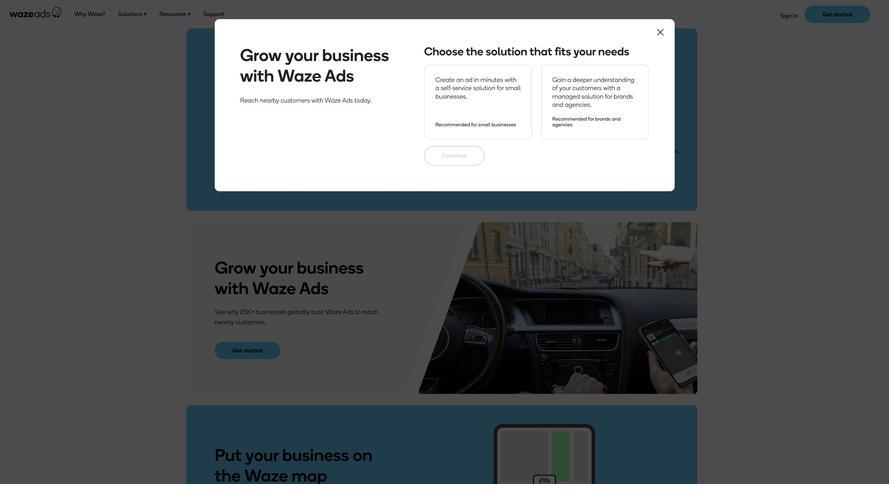 Task type: locate. For each thing, give the bounding box(es) containing it.
0 horizontal spatial is
[[303, 73, 307, 81]]

recommended down the "objectives"
[[553, 116, 587, 122]]

0 horizontal spatial reach
[[362, 308, 378, 316]]

ads. inside as of september 1, 2023, waze is no longer selling ads. we have turned down the current waze ads product. advertisers can no longer purchase new ads.
[[355, 73, 368, 81]]

a right 'into'
[[567, 147, 570, 155]]

for right max
[[505, 137, 511, 144]]

for up performance
[[471, 122, 477, 128]]

september
[[257, 43, 342, 63], [230, 73, 261, 81]]

businesses for 25k+
[[256, 308, 286, 316]]

business inside 'we are already working to transition waze ads to google ads technology and look forward to helping advance your business objectives through our new waze ads product soon.'
[[537, 105, 561, 113]]

1 vertical spatial product.
[[590, 147, 613, 155]]

nearby inside grow your business with waze ads dialog
[[260, 97, 279, 104]]

we
[[276, 137, 284, 145]]

1 vertical spatial 2023,
[[268, 73, 284, 81]]

0 vertical spatial customers
[[573, 84, 602, 92]]

nearby up working
[[260, 97, 279, 104]]

product. up today.
[[342, 83, 366, 91]]

1 horizontal spatial product.
[[590, 147, 613, 155]]

your inside the gain a deeper understanding of your customers with a managed solution for brands and agencies.
[[559, 84, 571, 92]]

youtube
[[530, 147, 553, 155]]

soon.
[[238, 115, 253, 123]]

1 vertical spatial new
[[626, 105, 638, 113]]

2 horizontal spatial longer
[[493, 43, 542, 63]]

of inside as of september 1, 2023, waze is no longer selling ads. we have turned down the current waze ads product. advertisers can no longer purchase new ads.
[[223, 73, 229, 81]]

0 vertical spatial brands
[[614, 93, 633, 100]]

of down bringing
[[344, 157, 349, 165]]

trust
[[311, 308, 324, 316]]

solution up minutes
[[486, 45, 528, 58]]

performance max for store goals link
[[458, 137, 542, 144]]

the inside grow your business with waze ads dialog
[[466, 45, 484, 58]]

2023, up down
[[268, 73, 284, 81]]

for right ads.
[[497, 84, 504, 92]]

no up in on the right of the page
[[470, 43, 490, 63]]

1 vertical spatial can
[[226, 157, 237, 165]]

and inside 'we are already working to transition waze ads to google ads technology and look forward to helping advance your business objectives through our new waze ads product soon.'
[[420, 105, 431, 113]]

2023,
[[360, 43, 404, 63], [268, 73, 284, 81]]

1,
[[346, 43, 356, 63], [263, 73, 266, 81]]

1 horizontal spatial an
[[456, 76, 464, 84]]

recommended inside recommended for brands and agencies
[[553, 116, 587, 122]]

0 vertical spatial is
[[455, 43, 467, 63]]

you down maximize
[[215, 157, 225, 165]]

brands
[[614, 93, 633, 100], [595, 116, 611, 122]]

selling
[[546, 43, 596, 63], [336, 73, 354, 81]]

0 vertical spatial as
[[215, 43, 234, 63]]

a inside create an ad in minutes with a self-service solution for small businesses.
[[436, 84, 439, 92]]

september up current
[[257, 43, 342, 63]]

alternative
[[309, 137, 339, 145]]

customers up transition
[[281, 97, 310, 104]]

0 vertical spatial businesses
[[492, 122, 516, 128]]

1 vertical spatial is
[[303, 73, 307, 81]]

of down gain
[[553, 84, 558, 92]]

0 vertical spatial small
[[506, 84, 521, 92]]

businesses up customers.
[[256, 308, 286, 316]]

0 vertical spatial ads.
[[600, 43, 633, 63]]

1 vertical spatial nearby
[[215, 318, 234, 326]]

1 horizontal spatial recommended
[[553, 116, 587, 122]]

to
[[282, 105, 288, 113], [346, 105, 352, 113], [469, 105, 474, 113], [653, 137, 658, 145], [409, 157, 415, 165], [355, 308, 361, 316]]

ads.
[[600, 43, 633, 63], [355, 73, 368, 81]]

0 horizontal spatial on
[[353, 445, 373, 465]]

nearby inside see why 25k+ businesses globally trust waze ads to reach nearby customers.
[[215, 318, 234, 326]]

already up across
[[390, 137, 411, 145]]

longer
[[493, 43, 542, 63], [317, 73, 335, 81], [422, 83, 440, 91]]

visits
[[279, 147, 292, 155]]

1 horizontal spatial can
[[401, 83, 412, 91]]

and
[[553, 101, 564, 109], [420, 105, 431, 113], [612, 116, 621, 122], [294, 147, 305, 155], [517, 147, 528, 155]]

if you have any waze ads questions.
[[215, 157, 670, 175]]

1, for as of september 1, 2023, waze is no longer selling ads. we have turned down the current waze ads product. advertisers can no longer purchase new ads.
[[263, 73, 266, 81]]

0 horizontal spatial you
[[215, 157, 225, 165]]

is up current
[[303, 73, 307, 81]]

0 horizontal spatial 1,
[[263, 73, 266, 81]]

no up technology
[[413, 83, 421, 91]]

businesses inside see why 25k+ businesses globally trust waze ads to reach nearby customers.
[[256, 308, 286, 316]]

1 horizontal spatial customers
[[573, 84, 602, 92]]

solution up through
[[582, 93, 604, 100]]

with up reach
[[240, 65, 274, 86]]

1 vertical spatial have
[[285, 137, 299, 145]]

channel
[[320, 157, 343, 165]]

1 vertical spatial reach
[[362, 308, 378, 316]]

0 vertical spatial grow your business with waze ads
[[240, 45, 389, 86]]

for up through
[[605, 93, 612, 100]]

and down the managed at the right of page
[[553, 101, 564, 109]]

recommended
[[553, 116, 587, 122], [436, 122, 470, 128]]

0 vertical spatial can
[[401, 83, 412, 91]]

for
[[497, 84, 504, 92], [605, 93, 612, 100], [588, 116, 594, 122], [471, 122, 477, 128], [505, 137, 511, 144]]

1 horizontal spatial selling
[[546, 43, 596, 63]]

1 we from the top
[[215, 83, 224, 91]]

2 we from the top
[[215, 105, 224, 113]]

an up service
[[456, 76, 464, 84]]

businesses for small
[[492, 122, 516, 128]]

1 vertical spatial no
[[308, 73, 316, 81]]

solution down minutes
[[473, 84, 495, 92]]

transition,
[[246, 137, 274, 145]]

google up the single
[[579, 137, 600, 145]]

with inside the gain a deeper understanding of your customers with a managed solution for brands and agencies.
[[603, 84, 615, 92]]

1 horizontal spatial nearby
[[260, 97, 279, 104]]

1 horizontal spatial new
[[626, 105, 638, 113]]

customers.
[[236, 318, 266, 326]]

businesses
[[492, 122, 516, 128], [256, 308, 286, 316]]

1 horizontal spatial longer
[[422, 83, 440, 91]]

1 horizontal spatial ads.
[[600, 43, 633, 63]]

2 horizontal spatial the
[[466, 45, 484, 58]]

0 vertical spatial we
[[215, 83, 224, 91]]

gmail,
[[456, 147, 475, 155]]

a right gain
[[568, 76, 571, 84]]

of up turned
[[238, 43, 253, 63]]

see why 25k+ businesses globally trust waze ads to reach nearby customers.
[[215, 308, 378, 326]]

0 vertical spatial selling
[[546, 43, 596, 63]]

is up ad
[[455, 43, 467, 63]]

1 vertical spatial 1,
[[263, 73, 266, 81]]

2 horizontal spatial have
[[645, 157, 658, 165]]

1 vertical spatial as
[[215, 73, 222, 81]]

september inside as of september 1, 2023, waze is no longer selling ads. we have turned down the current waze ads product. advertisers can no longer purchase new ads.
[[230, 73, 261, 81]]

google down sales
[[298, 157, 318, 165]]

is for as of september 1, 2023, waze is no longer selling ads. we have turned down the current waze ads product. advertisers can no longer purchase new ads.
[[303, 73, 307, 81]]

1 vertical spatial an
[[301, 137, 308, 145]]

customers
[[573, 84, 602, 92], [281, 97, 310, 104]]

no for as of september 1, 2023, waze is no longer selling ads. we have turned down the current waze ads product. advertisers can no longer purchase new ads.
[[308, 73, 316, 81]]

2 as from the top
[[215, 73, 222, 81]]

1 vertical spatial ads.
[[355, 73, 368, 81]]

as of september 1, 2023, waze is no longer selling ads.
[[215, 43, 633, 63]]

1 vertical spatial grow your business with waze ads
[[215, 257, 364, 298]]

of
[[238, 43, 253, 63], [223, 73, 229, 81], [553, 84, 558, 92], [344, 157, 349, 165]]

0 horizontal spatial product.
[[342, 83, 366, 91]]

and down store
[[517, 147, 528, 155]]

2 vertical spatial the
[[215, 465, 241, 484]]

existing
[[275, 157, 296, 165]]

and left look
[[420, 105, 431, 113]]

no
[[470, 43, 490, 63], [308, 73, 316, 81], [413, 83, 421, 91]]

0 vertical spatial 1,
[[346, 43, 356, 63]]

a down understanding
[[617, 84, 621, 92]]

small down helping
[[478, 122, 491, 128]]

0 horizontal spatial brands
[[595, 116, 611, 122]]

1, up as of september 1, 2023, waze is no longer selling ads. we have turned down the current waze ads product. advertisers can no longer purchase new ads.
[[346, 43, 356, 63]]

during
[[215, 137, 234, 145]]

to inside see why 25k+ businesses globally trust waze ads to reach nearby customers.
[[355, 308, 361, 316]]

2023, inside as of september 1, 2023, waze is no longer selling ads. we have turned down the current waze ads product. advertisers can no longer purchase new ads.
[[268, 73, 284, 81]]

be
[[412, 137, 419, 145]]

today.
[[355, 97, 372, 104]]

choose
[[424, 45, 464, 58]]

waze
[[407, 43, 451, 63], [278, 65, 321, 86], [285, 73, 301, 81], [312, 83, 329, 91], [325, 97, 341, 104], [317, 105, 333, 113], [640, 105, 656, 113], [215, 168, 231, 175], [252, 278, 296, 298], [325, 308, 342, 316], [245, 465, 288, 484]]

home
[[458, 158, 472, 165]]

0 vertical spatial new
[[470, 83, 482, 91]]

1 as from the top
[[215, 43, 234, 63]]

can
[[401, 83, 412, 91], [226, 157, 237, 165]]

2 vertical spatial have
[[645, 157, 658, 165]]

an inside create an ad in minutes with a self-service solution for small businesses.
[[456, 76, 464, 84]]

1 vertical spatial on
[[353, 445, 373, 465]]

can up technology
[[401, 83, 412, 91]]

0 horizontal spatial new
[[470, 83, 482, 91]]

solution up geo
[[341, 137, 363, 145]]

new left ads.
[[470, 83, 482, 91]]

started
[[244, 347, 263, 354]]

0 horizontal spatial nearby
[[215, 318, 234, 326]]

already down reach
[[236, 105, 257, 113]]

no for as of september 1, 2023, waze is no longer selling ads.
[[470, 43, 490, 63]]

1 vertical spatial selling
[[336, 73, 354, 81]]

small
[[506, 84, 521, 92], [478, 122, 491, 128]]

ads. up today.
[[355, 73, 368, 81]]

you inside (pmax). this google campaign uses ai to maximize your in-store visits and sales by bringing geo formats across search, display, gmail, google maps, and youtube into a single product. for questions on pmax, you can contact your existing google channel of support or reach out to
[[215, 157, 225, 165]]

1 vertical spatial businesses
[[256, 308, 286, 316]]

have left turned
[[226, 83, 240, 91]]

2023, up advertisers
[[360, 43, 404, 63]]

0 horizontal spatial ads.
[[355, 73, 368, 81]]

businesses up performance max for store goals link
[[492, 122, 516, 128]]

product. left for
[[590, 147, 613, 155]]

an up sales
[[301, 137, 308, 145]]

reach
[[240, 97, 258, 104]]

selling inside as of september 1, 2023, waze is no longer selling ads. we have turned down the current waze ads product. advertisers can no longer purchase new ads.
[[336, 73, 354, 81]]

advance
[[498, 105, 522, 113]]

2 horizontal spatial you
[[633, 157, 643, 165]]

september up turned
[[230, 73, 261, 81]]

new right the our
[[626, 105, 638, 113]]

0 vertical spatial grow
[[240, 45, 282, 65]]

with right minutes
[[505, 76, 517, 84]]

have left any
[[645, 157, 658, 165]]

0 horizontal spatial already
[[236, 105, 257, 113]]

1 vertical spatial the
[[279, 83, 289, 91]]

we
[[215, 83, 224, 91], [215, 105, 224, 113]]

turned
[[241, 83, 260, 91]]

search,
[[410, 147, 431, 155]]

1 vertical spatial small
[[478, 122, 491, 128]]

1, up down
[[263, 73, 266, 81]]

0 vertical spatial nearby
[[260, 97, 279, 104]]

new
[[470, 83, 482, 91], [626, 105, 638, 113]]

any
[[660, 157, 670, 165]]

you right if
[[633, 157, 643, 165]]

1 vertical spatial brands
[[595, 116, 611, 122]]

0 horizontal spatial recommended
[[436, 122, 470, 128]]

your inside 'we are already working to transition waze ads to google ads technology and look forward to helping advance your business objectives through our new waze ads product soon.'
[[524, 105, 536, 113]]

0 horizontal spatial longer
[[317, 73, 335, 81]]

is for as of september 1, 2023, waze is no longer selling ads.
[[455, 43, 467, 63]]

1 horizontal spatial 1,
[[346, 43, 356, 63]]

1 horizontal spatial small
[[506, 84, 521, 92]]

self-
[[441, 84, 453, 92]]

0 vertical spatial 2023,
[[360, 43, 404, 63]]

already inside 'we are already working to transition waze ads to google ads technology and look forward to helping advance your business objectives through our new waze ads product soon.'
[[236, 105, 257, 113]]

nearby down see
[[215, 318, 234, 326]]

and down the our
[[612, 116, 621, 122]]

0 vertical spatial the
[[466, 45, 484, 58]]

recommended up with:
[[436, 122, 470, 128]]

ads. up understanding
[[600, 43, 633, 63]]

ads
[[325, 65, 354, 86], [330, 83, 341, 91], [342, 97, 353, 104], [334, 105, 345, 113], [376, 105, 386, 113], [657, 105, 668, 113], [232, 168, 243, 175], [299, 278, 329, 298], [343, 308, 354, 316]]

0 vertical spatial september
[[257, 43, 342, 63]]

you left may
[[364, 137, 374, 145]]

have up "visits"
[[285, 137, 299, 145]]

1 vertical spatial already
[[390, 137, 411, 145]]

we left turned
[[215, 83, 224, 91]]

product. inside as of september 1, 2023, waze is no longer selling ads. we have turned down the current waze ads product. advertisers can no longer purchase new ads.
[[342, 83, 366, 91]]

0 horizontal spatial the
[[215, 465, 241, 484]]

businesses inside grow your business with waze ads dialog
[[492, 122, 516, 128]]

september for as of september 1, 2023, waze is no longer selling ads.
[[257, 43, 342, 63]]

brands up the our
[[614, 93, 633, 100]]

across
[[390, 147, 408, 155]]

no up current
[[308, 73, 316, 81]]

0 horizontal spatial selling
[[336, 73, 354, 81]]

create
[[436, 76, 455, 84]]

0 vertical spatial have
[[226, 83, 240, 91]]

as
[[215, 43, 234, 63], [215, 73, 222, 81]]

nearby
[[260, 97, 279, 104], [215, 318, 234, 326]]

as of september 1, 2023, waze is no longer selling ads. we have turned down the current waze ads product. advertisers can no longer purchase new ads.
[[215, 73, 495, 91]]

may
[[376, 137, 388, 145]]

a left self-
[[436, 84, 439, 92]]

1 horizontal spatial reach
[[381, 157, 397, 165]]

a inside (pmax). this google campaign uses ai to maximize your in-store visits and sales by bringing geo formats across search, display, gmail, google maps, and youtube into a single product. for questions on pmax, you can contact your existing google channel of support or reach out to
[[567, 147, 570, 155]]

0 vertical spatial longer
[[493, 43, 542, 63]]

2 vertical spatial longer
[[422, 83, 440, 91]]

1 horizontal spatial is
[[455, 43, 467, 63]]

1 vertical spatial we
[[215, 105, 224, 113]]

0 horizontal spatial 2023,
[[268, 73, 284, 81]]

is inside as of september 1, 2023, waze is no longer selling ads. we have turned down the current waze ads product. advertisers can no longer purchase new ads.
[[303, 73, 307, 81]]

for down through
[[588, 116, 594, 122]]

formats
[[367, 147, 389, 155]]

bringing
[[331, 147, 353, 155]]

solution inside the gain a deeper understanding of your customers with a managed solution for brands and agencies.
[[582, 93, 604, 100]]

through
[[592, 105, 614, 113]]

technology
[[388, 105, 419, 113]]

0 horizontal spatial can
[[226, 157, 237, 165]]

of up are
[[223, 73, 229, 81]]

with down understanding
[[603, 84, 615, 92]]

can down maximize
[[226, 157, 237, 165]]

google down today.
[[354, 105, 374, 113]]

1 vertical spatial customers
[[281, 97, 310, 104]]

can inside as of september 1, 2023, waze is no longer selling ads. we have turned down the current waze ads product. advertisers can no longer purchase new ads.
[[401, 83, 412, 91]]

1 vertical spatial longer
[[317, 73, 335, 81]]

1 horizontal spatial the
[[279, 83, 289, 91]]

as inside as of september 1, 2023, waze is no longer selling ads. we have turned down the current waze ads product. advertisers can no longer purchase new ads.
[[215, 73, 222, 81]]

service
[[453, 84, 472, 92]]

1, for as of september 1, 2023, waze is no longer selling ads.
[[346, 43, 356, 63]]

0 horizontal spatial an
[[301, 137, 308, 145]]

0 vertical spatial on
[[653, 147, 660, 155]]

0 horizontal spatial have
[[226, 83, 240, 91]]

1 horizontal spatial on
[[653, 147, 660, 155]]

business
[[322, 45, 389, 65], [537, 105, 561, 113], [297, 257, 364, 278], [282, 445, 349, 465]]

1 horizontal spatial businesses
[[492, 122, 516, 128]]

2 vertical spatial no
[[413, 83, 421, 91]]

0 horizontal spatial customers
[[281, 97, 310, 104]]

we left are
[[215, 105, 224, 113]]

waze inside see why 25k+ businesses globally trust waze ads to reach nearby customers.
[[325, 308, 342, 316]]

1 horizontal spatial no
[[413, 83, 421, 91]]

globally
[[288, 308, 310, 316]]

selling for as of september 1, 2023, waze is no longer selling ads. we have turned down the current waze ads product. advertisers can no longer purchase new ads.
[[336, 73, 354, 81]]

have inside as of september 1, 2023, waze is no longer selling ads. we have turned down the current waze ads product. advertisers can no longer purchase new ads.
[[226, 83, 240, 91]]

gain
[[553, 76, 566, 84]]

new inside 'we are already working to transition waze ads to google ads technology and look forward to helping advance your business objectives through our new waze ads product soon.'
[[626, 105, 638, 113]]

during this transition, we have an alternative solution you may already be familiar with: performance max for store goals
[[215, 137, 542, 145]]

customers down deeper
[[573, 84, 602, 92]]

business inside put your business on the waze map
[[282, 445, 349, 465]]

0 vertical spatial reach
[[381, 157, 397, 165]]

1 horizontal spatial 2023,
[[360, 43, 404, 63]]

1, inside as of september 1, 2023, waze is no longer selling ads. we have turned down the current waze ads product. advertisers can no longer purchase new ads.
[[263, 73, 266, 81]]

0 horizontal spatial no
[[308, 73, 316, 81]]

of inside (pmax). this google campaign uses ai to maximize your in-store visits and sales by bringing geo formats across search, display, gmail, google maps, and youtube into a single product. for questions on pmax, you can contact your existing google channel of support or reach out to
[[344, 157, 349, 165]]

product. inside (pmax). this google campaign uses ai to maximize your in-store visits and sales by bringing geo formats across search, display, gmail, google maps, and youtube into a single product. for questions on pmax, you can contact your existing google channel of support or reach out to
[[590, 147, 613, 155]]

0 vertical spatial already
[[236, 105, 257, 113]]

0 horizontal spatial businesses
[[256, 308, 286, 316]]

small up advance
[[506, 84, 521, 92]]

questions.
[[245, 168, 273, 175]]

we inside 'we are already working to transition waze ads to google ads technology and look forward to helping advance your business objectives through our new waze ads product soon.'
[[215, 105, 224, 113]]

ads inside see why 25k+ businesses globally trust waze ads to reach nearby customers.
[[343, 308, 354, 316]]

the inside as of september 1, 2023, waze is no longer selling ads. we have turned down the current waze ads product. advertisers can no longer purchase new ads.
[[279, 83, 289, 91]]

create an ad in minutes with a self-service solution for small businesses.
[[436, 76, 521, 100]]

longer for as of september 1, 2023, waze is no longer selling ads. we have turned down the current waze ads product. advertisers can no longer purchase new ads.
[[317, 73, 335, 81]]

of inside the gain a deeper understanding of your customers with a managed solution for brands and agencies.
[[553, 84, 558, 92]]

new inside as of september 1, 2023, waze is no longer selling ads. we have turned down the current waze ads product. advertisers can no longer purchase new ads.
[[470, 83, 482, 91]]

brands down through
[[595, 116, 611, 122]]

is
[[455, 43, 467, 63], [303, 73, 307, 81]]



Task type: vqa. For each thing, say whether or not it's contained in the screenshot.
SF in the Chinatown, Sf Driving Directions
no



Task type: describe. For each thing, give the bounding box(es) containing it.
september for as of september 1, 2023, waze is no longer selling ads. we have turned down the current waze ads product. advertisers can no longer purchase new ads.
[[230, 73, 261, 81]]

ads.
[[483, 83, 495, 91]]

see
[[215, 308, 225, 316]]

forward
[[446, 105, 467, 113]]

geo
[[355, 147, 366, 155]]

this
[[235, 137, 245, 145]]

your inside put your business on the waze map
[[245, 445, 279, 465]]

recommended for create an ad in minutes with a self-service solution for small businesses.
[[436, 122, 470, 128]]

25k+
[[240, 308, 254, 316]]

with:
[[443, 137, 457, 145]]

recommended for small businesses
[[436, 122, 516, 128]]

small inside create an ad in minutes with a self-service solution for small businesses.
[[506, 84, 521, 92]]

put your business on the waze map
[[215, 445, 373, 484]]

with up transition
[[312, 97, 323, 104]]

ads. for as of september 1, 2023, waze is no longer selling ads.
[[600, 43, 633, 63]]

get started
[[233, 347, 263, 354]]

businesses.
[[436, 93, 468, 100]]

campaign
[[601, 137, 630, 145]]

minutes
[[481, 76, 503, 84]]

can inside (pmax). this google campaign uses ai to maximize your in-store visits and sales by bringing geo formats across search, display, gmail, google maps, and youtube into a single product. for questions on pmax, you can contact your existing google channel of support or reach out to
[[226, 157, 237, 165]]

recommended for brands and agencies
[[553, 116, 621, 128]]

questions
[[625, 147, 652, 155]]

1 horizontal spatial have
[[285, 137, 299, 145]]

put
[[215, 445, 242, 465]]

2023, for as of september 1, 2023, waze is no longer selling ads.
[[360, 43, 404, 63]]

this
[[566, 137, 578, 145]]

fits
[[555, 45, 571, 58]]

gain a deeper understanding of your customers with a managed solution for brands and agencies.
[[553, 76, 635, 109]]

grow inside dialog
[[240, 45, 282, 65]]

(pmax).
[[544, 137, 565, 145]]

waze inside put your business on the waze map
[[245, 465, 288, 484]]

recommended for gain a deeper understanding of your customers with a managed solution for brands and agencies.
[[553, 116, 587, 122]]

or
[[374, 157, 379, 165]]

current
[[290, 83, 311, 91]]

google up the page
[[476, 147, 497, 155]]

longer for as of september 1, 2023, waze is no longer selling ads.
[[493, 43, 542, 63]]

for inside recommended for brands and agencies
[[588, 116, 594, 122]]

our
[[616, 105, 625, 113]]

look
[[433, 105, 444, 113]]

as for as of september 1, 2023, waze is no longer selling ads. we have turned down the current waze ads product. advertisers can no longer purchase new ads.
[[215, 73, 222, 81]]

into
[[555, 147, 565, 155]]

reach nearby customers with waze ads today.
[[240, 97, 372, 104]]

if
[[629, 157, 632, 165]]

store
[[512, 137, 526, 144]]

we are already working to transition waze ads to google ads technology and look forward to helping advance your business objectives through our new waze ads product soon.
[[215, 105, 668, 123]]

support
[[351, 157, 372, 165]]

why
[[227, 308, 238, 316]]

customers inside the gain a deeper understanding of your customers with a managed solution for brands and agencies.
[[573, 84, 602, 92]]

product
[[215, 115, 237, 123]]

helping
[[476, 105, 497, 113]]

ads inside the if you have any waze ads questions.
[[232, 168, 243, 175]]

grow your business with waze ads inside dialog
[[240, 45, 389, 86]]

ads. for as of september 1, 2023, waze is no longer selling ads. we have turned down the current waze ads product. advertisers can no longer purchase new ads.
[[355, 73, 368, 81]]

single
[[572, 147, 588, 155]]

choose the solution that fits your needs
[[424, 45, 630, 58]]

in
[[474, 76, 479, 84]]

in-
[[256, 147, 264, 155]]

solution inside create an ad in minutes with a self-service solution for small businesses.
[[473, 84, 495, 92]]

google down search,
[[416, 158, 435, 165]]

performance
[[458, 137, 491, 144]]

reach inside see why 25k+ businesses globally trust waze ads to reach nearby customers.
[[362, 308, 378, 316]]

out
[[398, 157, 408, 165]]

have inside the if you have any waze ads questions.
[[645, 157, 658, 165]]

managed
[[553, 93, 580, 100]]

the inside put your business on the waze map
[[215, 465, 241, 484]]

ad
[[465, 76, 473, 84]]

as for as of september 1, 2023, waze is no longer selling ads.
[[215, 43, 234, 63]]

sales
[[307, 147, 321, 155]]

on inside (pmax). this google campaign uses ai to maximize your in-store visits and sales by bringing geo formats across search, display, gmail, google maps, and youtube into a single product. for questions on pmax, you can contact your existing google channel of support or reach out to
[[653, 147, 660, 155]]

ads inside as of september 1, 2023, waze is no longer selling ads. we have turned down the current waze ads product. advertisers can no longer purchase new ads.
[[330, 83, 341, 91]]

waze inside the if you have any waze ads questions.
[[215, 168, 231, 175]]

on inside put your business on the waze map
[[353, 445, 373, 465]]

by
[[322, 147, 329, 155]]

1 vertical spatial grow
[[215, 257, 256, 278]]

0 horizontal spatial small
[[478, 122, 491, 128]]

goals
[[527, 137, 542, 144]]

maps,
[[498, 147, 516, 155]]

and inside the gain a deeper understanding of your customers with a managed solution for brands and agencies.
[[553, 101, 564, 109]]

and right "visits"
[[294, 147, 305, 155]]

with inside create an ad in minutes with a self-service solution for small businesses.
[[505, 76, 517, 84]]

(pmax). this google campaign uses ai to maximize your in-store visits and sales by bringing geo formats across search, display, gmail, google maps, and youtube into a single product. for questions on pmax, you can contact your existing google channel of support or reach out to
[[215, 137, 680, 165]]

for
[[615, 147, 623, 155]]

agencies.
[[565, 101, 592, 109]]

store
[[264, 147, 277, 155]]

contact
[[238, 157, 260, 165]]

2023, for as of september 1, 2023, waze is no longer selling ads. we have turned down the current waze ads product. advertisers can no longer purchase new ads.
[[268, 73, 284, 81]]

support
[[436, 158, 456, 165]]

for inside create an ad in minutes with a self-service solution for small businesses.
[[497, 84, 504, 92]]

max
[[492, 137, 503, 144]]

you inside the if you have any waze ads questions.
[[633, 157, 643, 165]]

agencies
[[553, 122, 573, 128]]

ai
[[646, 137, 651, 145]]

grow your business with waze ads dialog
[[215, 19, 675, 191]]

map
[[292, 465, 327, 484]]

display,
[[433, 147, 455, 155]]

1 horizontal spatial you
[[364, 137, 374, 145]]

and inside recommended for brands and agencies
[[612, 116, 621, 122]]

working
[[259, 105, 281, 113]]

page
[[473, 158, 486, 165]]

google inside 'we are already working to transition waze ads to google ads technology and look forward to helping advance your business objectives through our new waze ads product soon.'
[[354, 105, 374, 113]]

google support home page
[[416, 158, 486, 165]]

brands inside the gain a deeper understanding of your customers with a managed solution for brands and agencies.
[[614, 93, 633, 100]]

that
[[530, 45, 552, 58]]

waze ad of a coffee shop on the waze map image
[[483, 424, 595, 484]]

are
[[226, 105, 235, 113]]

purchase
[[442, 83, 469, 91]]

advertisers
[[368, 83, 400, 91]]

understanding
[[594, 76, 635, 84]]

reach inside (pmax). this google campaign uses ai to maximize your in-store visits and sales by bringing geo formats across search, display, gmail, google maps, and youtube into a single product. for questions on pmax, you can contact your existing google channel of support or reach out to
[[381, 157, 397, 165]]

selling for as of september 1, 2023, waze is no longer selling ads.
[[546, 43, 596, 63]]

needs
[[598, 45, 630, 58]]

down
[[262, 83, 278, 91]]

with up the why
[[215, 278, 249, 298]]

business inside grow your business with waze ads dialog
[[322, 45, 389, 65]]

pmax,
[[662, 147, 680, 155]]

brands inside recommended for brands and agencies
[[595, 116, 611, 122]]

for inside the gain a deeper understanding of your customers with a managed solution for brands and agencies.
[[605, 93, 612, 100]]

familiar
[[421, 137, 442, 145]]

maximize
[[215, 147, 242, 155]]

deeper
[[573, 76, 592, 84]]

get started link
[[215, 342, 280, 359]]

we inside as of september 1, 2023, waze is no longer selling ads. we have turned down the current waze ads product. advertisers can no longer purchase new ads.
[[215, 83, 224, 91]]

for inside during this transition, we have an alternative solution you may already be familiar with: performance max for store goals
[[505, 137, 511, 144]]



